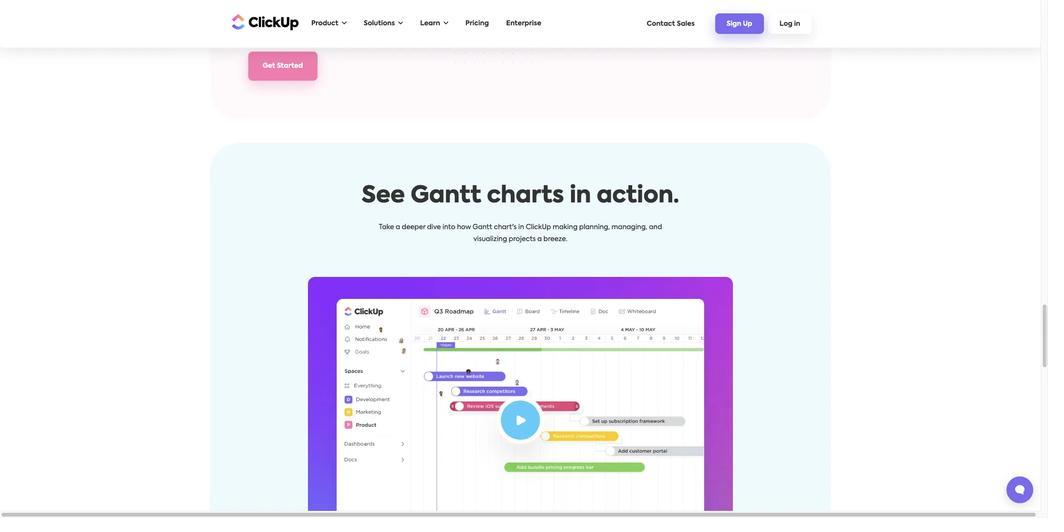 Task type: locate. For each thing, give the bounding box(es) containing it.
dive
[[427, 224, 441, 230]]

breeze.
[[543, 236, 568, 242]]

potential
[[248, 23, 279, 29]]

1 horizontal spatial in
[[570, 185, 591, 208]]

dependency-
[[283, 11, 328, 18]]

in up "projects"
[[518, 224, 524, 230]]

2 vertical spatial in
[[518, 224, 524, 230]]

gantt
[[411, 185, 481, 208], [473, 224, 492, 230]]

1 horizontal spatial a
[[537, 236, 542, 242]]

tracking
[[346, 11, 373, 18]]

to
[[358, 23, 366, 29]]

a
[[396, 224, 400, 230], [537, 236, 542, 242]]

1 vertical spatial gantt
[[473, 224, 492, 230]]

inefficiencies.
[[394, 23, 439, 29]]

deeper
[[402, 224, 425, 230]]

take
[[379, 224, 394, 230]]

get started button
[[248, 51, 317, 81]]

see gantt charts in action.
[[362, 185, 679, 208]]

sales
[[677, 20, 695, 27]]

in up "planning,"
[[570, 185, 591, 208]]

enterprise
[[506, 20, 541, 27]]

0 horizontal spatial in
[[518, 224, 524, 230]]

a down clickup
[[537, 236, 542, 242]]

making
[[553, 224, 578, 230]]

0 vertical spatial a
[[396, 224, 400, 230]]

gantt up visualizing
[[473, 224, 492, 230]]

log
[[779, 21, 792, 27]]

clickup
[[526, 224, 551, 230]]

where
[[410, 11, 430, 18]]

up
[[743, 21, 752, 27]]

and
[[649, 224, 662, 230]]

contact
[[647, 20, 675, 27]]

exist
[[342, 23, 357, 29]]

charts
[[487, 185, 564, 208]]

log in
[[779, 21, 800, 27]]

gantt up into
[[411, 185, 481, 208]]

sign up
[[727, 21, 752, 27]]

0 vertical spatial in
[[794, 21, 800, 27]]

1 vertical spatial in
[[570, 185, 591, 208]]

planning,
[[579, 224, 610, 230]]

pricing link
[[461, 14, 494, 33]]

in right log
[[794, 21, 800, 27]]

0 horizontal spatial a
[[396, 224, 400, 230]]

a right take
[[396, 224, 400, 230]]

log in link
[[768, 13, 812, 34]]

take a deeper dive into how gantt chart's in clickup making planning, managing, and visualizing projects a breeze.
[[379, 224, 662, 242]]

prevent
[[367, 23, 393, 29]]

product management(720) image
[[308, 277, 733, 518]]

see
[[362, 185, 405, 208]]

product button
[[307, 14, 351, 33]]

chart's
[[494, 224, 517, 230]]

1 vertical spatial a
[[537, 236, 542, 242]]

into
[[443, 224, 455, 230]]

enterprise link
[[501, 14, 546, 33]]

started
[[277, 62, 303, 69]]

sign up button
[[715, 13, 764, 34]]

contact sales
[[647, 20, 695, 27]]

get started
[[263, 62, 303, 69]]

in
[[794, 21, 800, 27], [570, 185, 591, 208], [518, 224, 524, 230]]



Task type: vqa. For each thing, say whether or not it's contained in the screenshot.
topmost Gantt
yes



Task type: describe. For each thing, give the bounding box(es) containing it.
managing,
[[611, 224, 647, 230]]

gantt inside take a deeper dive into how gantt chart's in clickup making planning, managing, and visualizing projects a breeze.
[[473, 224, 492, 230]]

bottlenecks
[[280, 23, 319, 29]]

action.
[[597, 185, 679, 208]]

contact sales button
[[642, 16, 699, 32]]

visualizing
[[473, 236, 507, 242]]

might
[[321, 23, 340, 29]]

projects
[[509, 236, 536, 242]]

solutions button
[[359, 14, 408, 33]]

in inside take a deeper dive into how gantt chart's in clickup making planning, managing, and visualizing projects a breeze.
[[518, 224, 524, 230]]

pricing
[[465, 20, 489, 27]]

solutions
[[364, 20, 395, 27]]

path
[[328, 11, 344, 18]]

get
[[263, 62, 275, 69]]

0 vertical spatial gantt
[[411, 185, 481, 208]]

sign
[[727, 21, 741, 27]]

you
[[396, 11, 408, 18]]

intelligent
[[248, 11, 282, 18]]

shows
[[375, 11, 395, 18]]

intelligent dependency-path tracking shows you where potential bottlenecks might exist to prevent inefficiencies.
[[248, 11, 439, 29]]

learn button
[[415, 14, 453, 33]]

product
[[311, 20, 338, 27]]

learn
[[420, 20, 440, 27]]

clickup image
[[229, 13, 299, 31]]

2 horizontal spatial in
[[794, 21, 800, 27]]

how
[[457, 224, 471, 230]]



